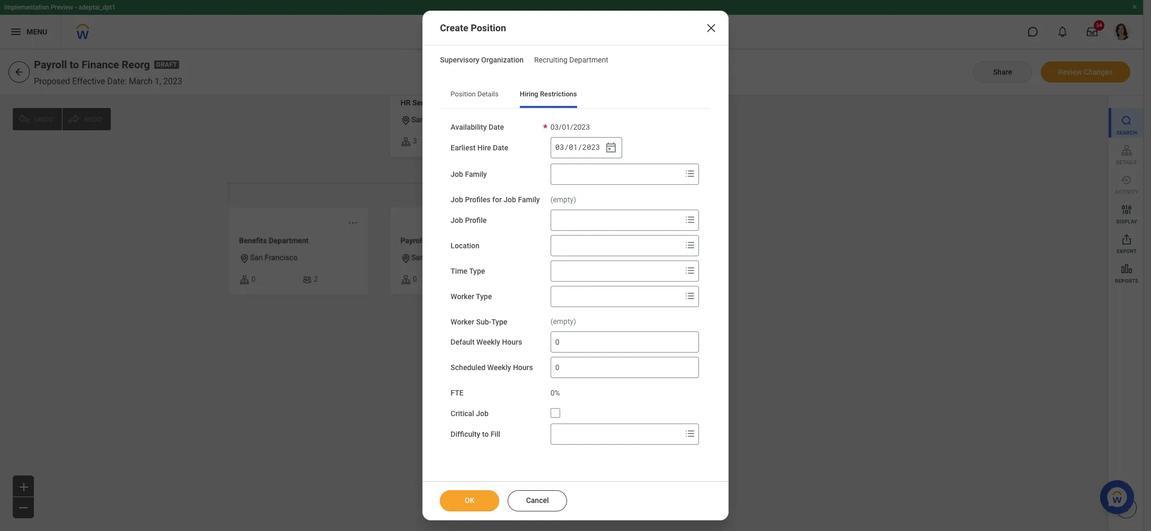 Task type: describe. For each thing, give the bounding box(es) containing it.
profile
[[465, 216, 487, 225]]

0 for 5
[[575, 275, 579, 284]]

san francisco for 2
[[250, 254, 298, 263]]

availability date
[[451, 123, 504, 132]]

review
[[1059, 68, 1083, 76]]

profile logan mcneil element
[[1108, 20, 1137, 43]]

tab list inside create position dialog
[[440, 83, 711, 108]]

san for 2
[[250, 254, 263, 263]]

Difficulty to Fill field
[[551, 425, 682, 444]]

default weekly hours
[[451, 338, 522, 347]]

restrictions
[[540, 90, 577, 98]]

1,
[[155, 76, 161, 86]]

1 vertical spatial position
[[451, 90, 476, 98]]

ok
[[465, 497, 475, 505]]

fill
[[491, 430, 501, 439]]

ok button
[[440, 491, 500, 512]]

hiring
[[520, 90, 539, 98]]

2 vertical spatial type
[[492, 318, 508, 326]]

supervisory
[[440, 56, 480, 64]]

san francisco for 6
[[412, 254, 459, 263]]

chevron left image
[[1121, 503, 1132, 514]]

job family
[[451, 170, 487, 179]]

profiles
[[465, 196, 491, 204]]

x image
[[705, 22, 718, 35]]

3 for contact card matrix manager icon for 3
[[475, 137, 480, 146]]

job for job family
[[451, 170, 463, 179]]

-
[[75, 4, 77, 11]]

fte element
[[551, 383, 560, 399]]

hire
[[478, 144, 491, 152]]

default
[[451, 338, 475, 347]]

prompts image for worker
[[684, 290, 697, 303]]

share
[[994, 68, 1013, 76]]

01
[[569, 142, 578, 152]]

2 prompts image from the top
[[684, 239, 697, 252]]

location
[[451, 242, 480, 250]]

undo r image
[[67, 113, 80, 126]]

weekly for scheduled
[[488, 364, 511, 372]]

san for 5
[[573, 254, 586, 263]]

location image for 6
[[401, 254, 412, 265]]

related actions image
[[348, 218, 358, 229]]

department for 6
[[426, 237, 466, 246]]

hours for scheduled weekly hours
[[513, 364, 533, 372]]

0 for 6
[[413, 275, 417, 284]]

location image for 5
[[562, 254, 573, 265]]

prompts image for job
[[684, 213, 697, 226]]

payroll to finance reorg
[[34, 58, 150, 71]]

critical
[[451, 410, 474, 418]]

for
[[493, 196, 502, 204]]

undo
[[34, 115, 53, 123]]

calendar image
[[605, 141, 618, 154]]

to for payroll
[[70, 58, 79, 71]]

review changes button
[[1041, 62, 1131, 83]]

department inside 'element'
[[570, 56, 609, 64]]

benefits department
[[239, 237, 309, 246]]

type for time type
[[469, 267, 485, 275]]

sub-
[[476, 318, 492, 326]]

inbox large image
[[1088, 27, 1098, 37]]

earliest hire date group
[[551, 137, 622, 158]]

Job Profile field
[[551, 211, 682, 230]]

cancel
[[526, 497, 549, 505]]

time
[[451, 267, 468, 275]]

proposed effective date: march 1, 2023
[[34, 76, 182, 86]]

supervisory organization
[[440, 56, 524, 64]]

draft
[[156, 61, 177, 69]]

san for 3
[[412, 116, 424, 125]]

redo
[[84, 115, 102, 123]]

fte
[[451, 389, 464, 398]]

critical job
[[451, 410, 489, 418]]

5
[[637, 275, 641, 284]]

create position dialog
[[423, 11, 729, 521]]

share button
[[974, 62, 1033, 83]]

create position
[[440, 22, 506, 34]]

menu containing search
[[1109, 95, 1144, 286]]

2
[[314, 275, 318, 284]]

undo l image
[[17, 113, 30, 126]]

details inside create position dialog
[[478, 90, 499, 98]]

francisco for 3
[[426, 116, 459, 125]]

preview
[[51, 4, 73, 11]]

services
[[413, 98, 441, 108]]

search image
[[442, 25, 454, 38]]

time type
[[451, 267, 485, 275]]

job right the critical
[[476, 410, 489, 418]]

payroll for payroll department
[[401, 237, 424, 246]]

prompts image for time
[[684, 264, 697, 277]]

review changes
[[1059, 68, 1114, 76]]

contact card matrix manager image for 2
[[302, 275, 312, 285]]

activity
[[1116, 189, 1139, 195]]

benefits
[[239, 237, 267, 246]]

Time Type field
[[551, 262, 682, 281]]

difficulty to fill
[[451, 430, 501, 439]]

scheduled
[[451, 364, 486, 372]]

reports
[[1116, 278, 1139, 284]]

Location field
[[551, 236, 682, 255]]

(empty) for job profiles for job family
[[551, 196, 576, 204]]

organization
[[482, 56, 524, 64]]

implementation preview -   adeptai_dpt1 banner
[[0, 0, 1144, 49]]

hr
[[401, 98, 411, 108]]

create
[[440, 22, 469, 34]]

3 for org chart image corresponding to 3
[[413, 137, 417, 146]]

undo button
[[13, 108, 62, 130]]

1 vertical spatial recruiting department
[[562, 237, 638, 246]]



Task type: vqa. For each thing, say whether or not it's contained in the screenshot.
Default Required
no



Task type: locate. For each thing, give the bounding box(es) containing it.
worker down time
[[451, 292, 475, 301]]

0 horizontal spatial to
[[70, 58, 79, 71]]

date
[[489, 123, 504, 132], [493, 144, 509, 152]]

details
[[478, 90, 499, 98], [1117, 160, 1138, 165]]

1 horizontal spatial payroll
[[401, 237, 424, 246]]

1 vertical spatial date
[[493, 144, 509, 152]]

recruiting department down job profile field
[[562, 237, 638, 246]]

Job Family field
[[551, 165, 682, 184]]

san francisco down hr services department
[[412, 116, 459, 125]]

to left fill
[[482, 430, 489, 439]]

0 up worker type field
[[575, 275, 579, 284]]

0 vertical spatial 2023
[[163, 76, 182, 86]]

/ right 03
[[565, 142, 569, 152]]

1 vertical spatial family
[[518, 196, 540, 204]]

3 down services
[[413, 137, 417, 146]]

1 horizontal spatial details
[[1117, 160, 1138, 165]]

job down 'earliest'
[[451, 170, 463, 179]]

department down the job profile
[[426, 237, 466, 246]]

1 horizontal spatial contact card matrix manager image
[[625, 275, 636, 285]]

2 (empty) from the top
[[551, 317, 576, 326]]

hours up scheduled weekly hours
[[502, 338, 522, 347]]

finance
[[82, 58, 119, 71]]

0 vertical spatial (empty)
[[551, 196, 576, 204]]

arrow left image
[[14, 67, 24, 77]]

3 prompts image from the top
[[684, 264, 697, 277]]

job profile
[[451, 216, 487, 225]]

san francisco
[[412, 116, 459, 125], [250, 254, 298, 263], [412, 254, 459, 263], [573, 254, 621, 263]]

(empty)
[[551, 196, 576, 204], [551, 317, 576, 326]]

job left profile
[[451, 216, 463, 225]]

1 vertical spatial 2023
[[583, 142, 601, 152]]

hours
[[502, 338, 522, 347], [513, 364, 533, 372]]

1 / from the left
[[565, 142, 569, 152]]

recruiting department inside create position dialog
[[535, 56, 609, 64]]

san francisco up worker type field
[[573, 254, 621, 263]]

tab list containing position details
[[440, 83, 711, 108]]

org chart image up worker type field
[[562, 275, 573, 285]]

tab list
[[440, 83, 711, 108]]

department for 5
[[598, 237, 638, 246]]

weekly down sub-
[[477, 338, 501, 347]]

department down job profile field
[[598, 237, 638, 246]]

0%
[[551, 389, 560, 398]]

proposed
[[34, 76, 70, 86]]

recruiting
[[535, 56, 568, 64], [562, 237, 597, 246]]

redo button
[[63, 108, 111, 130]]

1 vertical spatial details
[[1117, 160, 1138, 165]]

1 vertical spatial type
[[476, 292, 492, 301]]

2023 inside earliest hire date group
[[583, 142, 601, 152]]

0 horizontal spatial payroll
[[34, 58, 67, 71]]

contact card matrix manager image
[[302, 275, 312, 285], [463, 275, 474, 285]]

0 horizontal spatial contact card matrix manager image
[[463, 136, 474, 147]]

job left 'profiles'
[[451, 196, 463, 204]]

close environment banner image
[[1132, 4, 1139, 10]]

cancel button
[[508, 491, 568, 512]]

03/01/2023
[[551, 123, 590, 132]]

prompts image for job family
[[684, 167, 697, 180]]

francisco down benefits department
[[265, 254, 298, 263]]

2023 right 1,
[[163, 76, 182, 86]]

worker for worker type
[[451, 292, 475, 301]]

job profiles for job family
[[451, 196, 540, 204]]

hours for default weekly hours
[[502, 338, 522, 347]]

contact card matrix manager image for 6
[[463, 275, 474, 285]]

department right "benefits"
[[269, 237, 309, 246]]

03
[[556, 142, 565, 152]]

export
[[1117, 249, 1137, 255]]

1 horizontal spatial 3
[[475, 137, 480, 146]]

hr services department
[[401, 98, 483, 108]]

date:
[[107, 76, 127, 86]]

0 vertical spatial date
[[489, 123, 504, 132]]

1 horizontal spatial to
[[482, 430, 489, 439]]

2023 right 01 at the top of page
[[583, 142, 601, 152]]

hours down default weekly hours
[[513, 364, 533, 372]]

1 vertical spatial (empty)
[[551, 317, 576, 326]]

2 worker from the top
[[451, 318, 475, 326]]

1 vertical spatial to
[[482, 430, 489, 439]]

search
[[1117, 130, 1138, 136]]

position up supervisory organization
[[471, 22, 506, 34]]

chevron up small image
[[456, 161, 467, 172]]

availability
[[451, 123, 487, 132]]

menu
[[1109, 95, 1144, 286]]

francisco down payroll department
[[426, 254, 459, 263]]

0 horizontal spatial contact card matrix manager image
[[302, 275, 312, 285]]

type right time
[[469, 267, 485, 275]]

0 vertical spatial weekly
[[477, 338, 501, 347]]

type up default weekly hours
[[492, 318, 508, 326]]

recruiting up hiring restrictions
[[535, 56, 568, 64]]

2 3 from the left
[[475, 137, 480, 146]]

position
[[471, 22, 506, 34], [451, 90, 476, 98]]

1 vertical spatial recruiting
[[562, 237, 597, 246]]

job
[[451, 170, 463, 179], [451, 196, 463, 204], [504, 196, 516, 204], [451, 216, 463, 225], [476, 410, 489, 418]]

/
[[565, 142, 569, 152], [578, 142, 583, 152]]

2 horizontal spatial 0
[[575, 275, 579, 284]]

2 contact card matrix manager image from the left
[[463, 275, 474, 285]]

earliest
[[451, 144, 476, 152]]

prompts image
[[684, 167, 697, 180], [684, 428, 697, 441]]

reorg
[[122, 58, 150, 71]]

0 horizontal spatial details
[[478, 90, 499, 98]]

1 horizontal spatial /
[[578, 142, 583, 152]]

2 prompts image from the top
[[684, 428, 697, 441]]

implementation
[[4, 4, 49, 11]]

contact card matrix manager image left 2
[[302, 275, 312, 285]]

adeptai_dpt1
[[79, 4, 116, 11]]

job for job profile
[[451, 216, 463, 225]]

recruiting inside 'element'
[[535, 56, 568, 64]]

family up 'profiles'
[[465, 170, 487, 179]]

type down 6
[[476, 292, 492, 301]]

contact card matrix manager image for 5
[[625, 275, 636, 285]]

recruiting down job profile field
[[562, 237, 597, 246]]

0 vertical spatial recruiting department
[[535, 56, 609, 64]]

department for 2
[[269, 237, 309, 246]]

Worker Type field
[[551, 287, 682, 306]]

job right the for
[[504, 196, 516, 204]]

san francisco for 5
[[573, 254, 621, 263]]

worker for worker sub-type
[[451, 318, 475, 326]]

0 vertical spatial contact card matrix manager image
[[463, 136, 474, 147]]

francisco down hr services department
[[426, 116, 459, 125]]

org chart image
[[401, 136, 412, 147], [401, 275, 412, 285], [562, 275, 573, 285]]

job for job profiles for job family
[[451, 196, 463, 204]]

implementation preview -   adeptai_dpt1
[[4, 4, 116, 11]]

1 horizontal spatial contact card matrix manager image
[[463, 275, 474, 285]]

recruiting department element
[[535, 54, 609, 64]]

san for 6
[[412, 254, 424, 263]]

2023
[[163, 76, 182, 86], [583, 142, 601, 152]]

worker type
[[451, 292, 492, 301]]

family right the for
[[518, 196, 540, 204]]

0 vertical spatial family
[[465, 170, 487, 179]]

location image
[[239, 254, 250, 265]]

san francisco for 3
[[412, 116, 459, 125]]

0 horizontal spatial 3
[[413, 137, 417, 146]]

francisco for 5
[[588, 254, 621, 263]]

plus image
[[16, 481, 30, 494]]

0 vertical spatial details
[[478, 90, 499, 98]]

0 horizontal spatial family
[[465, 170, 487, 179]]

1 vertical spatial worker
[[451, 318, 475, 326]]

2 / from the left
[[578, 142, 583, 152]]

scheduled weekly hours
[[451, 364, 533, 372]]

0 horizontal spatial 0
[[251, 275, 256, 284]]

0 horizontal spatial 2023
[[163, 76, 182, 86]]

1 3 from the left
[[413, 137, 417, 146]]

1 horizontal spatial 0
[[413, 275, 417, 284]]

prompts image
[[684, 213, 697, 226], [684, 239, 697, 252], [684, 264, 697, 277], [684, 290, 697, 303]]

weekly
[[477, 338, 501, 347], [488, 364, 511, 372]]

to for difficulty
[[482, 430, 489, 439]]

notifications large image
[[1058, 27, 1069, 37]]

1 horizontal spatial 2023
[[583, 142, 601, 152]]

weekly down default weekly hours
[[488, 364, 511, 372]]

changes
[[1084, 68, 1114, 76]]

1 (empty) from the top
[[551, 196, 576, 204]]

1 vertical spatial hours
[[513, 364, 533, 372]]

weekly for default
[[477, 338, 501, 347]]

location image
[[401, 115, 412, 126], [401, 254, 412, 265], [562, 254, 573, 265]]

0 vertical spatial payroll
[[34, 58, 67, 71]]

0 vertical spatial position
[[471, 22, 506, 34]]

minus image
[[17, 502, 30, 515]]

contact card matrix manager image left 6
[[463, 275, 474, 285]]

earliest hire date
[[451, 144, 509, 152]]

1 horizontal spatial family
[[518, 196, 540, 204]]

Default Weekly Hours text field
[[551, 332, 699, 353]]

worker up default at bottom
[[451, 318, 475, 326]]

1 vertical spatial payroll
[[401, 237, 424, 246]]

org chart image
[[239, 275, 250, 285]]

2 0 from the left
[[413, 275, 417, 284]]

3
[[413, 137, 417, 146], [475, 137, 480, 146]]

department down implementation preview -   adeptai_dpt1 banner in the top of the page
[[570, 56, 609, 64]]

location image for 3
[[401, 115, 412, 126]]

effective
[[72, 76, 105, 86]]

to
[[70, 58, 79, 71], [482, 430, 489, 439]]

0 vertical spatial worker
[[451, 292, 475, 301]]

contact card matrix manager image left the 5
[[625, 275, 636, 285]]

francisco
[[426, 116, 459, 125], [265, 254, 298, 263], [426, 254, 459, 263], [588, 254, 621, 263]]

difficulty
[[451, 430, 481, 439]]

Scheduled Weekly Hours text field
[[551, 358, 699, 379]]

3 0 from the left
[[575, 275, 579, 284]]

to inside create position dialog
[[482, 430, 489, 439]]

type
[[469, 267, 485, 275], [476, 292, 492, 301], [492, 318, 508, 326]]

type for worker type
[[476, 292, 492, 301]]

0 for 2
[[251, 275, 256, 284]]

org chart image for 5
[[562, 275, 573, 285]]

prompts image for difficulty to fill
[[684, 428, 697, 441]]

payroll department
[[401, 237, 466, 246]]

francisco for 2
[[265, 254, 298, 263]]

display
[[1117, 219, 1138, 225]]

san francisco down payroll department
[[412, 254, 459, 263]]

0 right org chart icon
[[251, 275, 256, 284]]

francisco up worker type field
[[588, 254, 621, 263]]

recruiting department down implementation preview -   adeptai_dpt1 banner in the top of the page
[[535, 56, 609, 64]]

0
[[251, 275, 256, 284], [413, 275, 417, 284], [575, 275, 579, 284]]

org chart image for 3
[[401, 136, 412, 147]]

1 contact card matrix manager image from the left
[[302, 275, 312, 285]]

1 worker from the top
[[451, 292, 475, 301]]

0 vertical spatial prompts image
[[684, 167, 697, 180]]

to up effective
[[70, 58, 79, 71]]

4 prompts image from the top
[[684, 290, 697, 303]]

0 down payroll department
[[413, 275, 417, 284]]

03 / 01 / 2023
[[556, 142, 601, 152]]

department down position details
[[443, 98, 483, 108]]

/ right 01 at the top of page
[[578, 142, 583, 152]]

org chart image down payroll department
[[401, 275, 412, 285]]

recruiting department
[[535, 56, 609, 64], [562, 237, 638, 246]]

position details
[[451, 90, 499, 98]]

(empty) for worker sub-type
[[551, 317, 576, 326]]

1 vertical spatial contact card matrix manager image
[[625, 275, 636, 285]]

org chart image down hr
[[401, 136, 412, 147]]

worker sub-type
[[451, 318, 508, 326]]

position up hr services department
[[451, 90, 476, 98]]

0 horizontal spatial /
[[565, 142, 569, 152]]

3 down availability date
[[475, 137, 480, 146]]

org chart image for 6
[[401, 275, 412, 285]]

1 vertical spatial weekly
[[488, 364, 511, 372]]

0 vertical spatial recruiting
[[535, 56, 568, 64]]

march
[[129, 76, 153, 86]]

san francisco down benefits department
[[250, 254, 298, 263]]

payroll
[[34, 58, 67, 71], [401, 237, 424, 246]]

worker
[[451, 292, 475, 301], [451, 318, 475, 326]]

0 vertical spatial hours
[[502, 338, 522, 347]]

6
[[475, 275, 480, 284]]

details down supervisory organization
[[478, 90, 499, 98]]

hiring restrictions
[[520, 90, 577, 98]]

details down search
[[1117, 160, 1138, 165]]

0 vertical spatial type
[[469, 267, 485, 275]]

francisco for 6
[[426, 254, 459, 263]]

contact card matrix manager image for 3
[[463, 136, 474, 147]]

payroll for payroll to finance reorg
[[34, 58, 67, 71]]

1 prompts image from the top
[[684, 213, 697, 226]]

1 0 from the left
[[251, 275, 256, 284]]

1 vertical spatial prompts image
[[684, 428, 697, 441]]

contact card matrix manager image
[[463, 136, 474, 147], [625, 275, 636, 285]]

contact card matrix manager image down availability
[[463, 136, 474, 147]]

date up hire
[[489, 123, 504, 132]]

1 prompts image from the top
[[684, 167, 697, 180]]

date right hire
[[493, 144, 509, 152]]

family
[[465, 170, 487, 179], [518, 196, 540, 204]]

0 vertical spatial to
[[70, 58, 79, 71]]

san
[[412, 116, 424, 125], [250, 254, 263, 263], [412, 254, 424, 263], [573, 254, 586, 263]]



